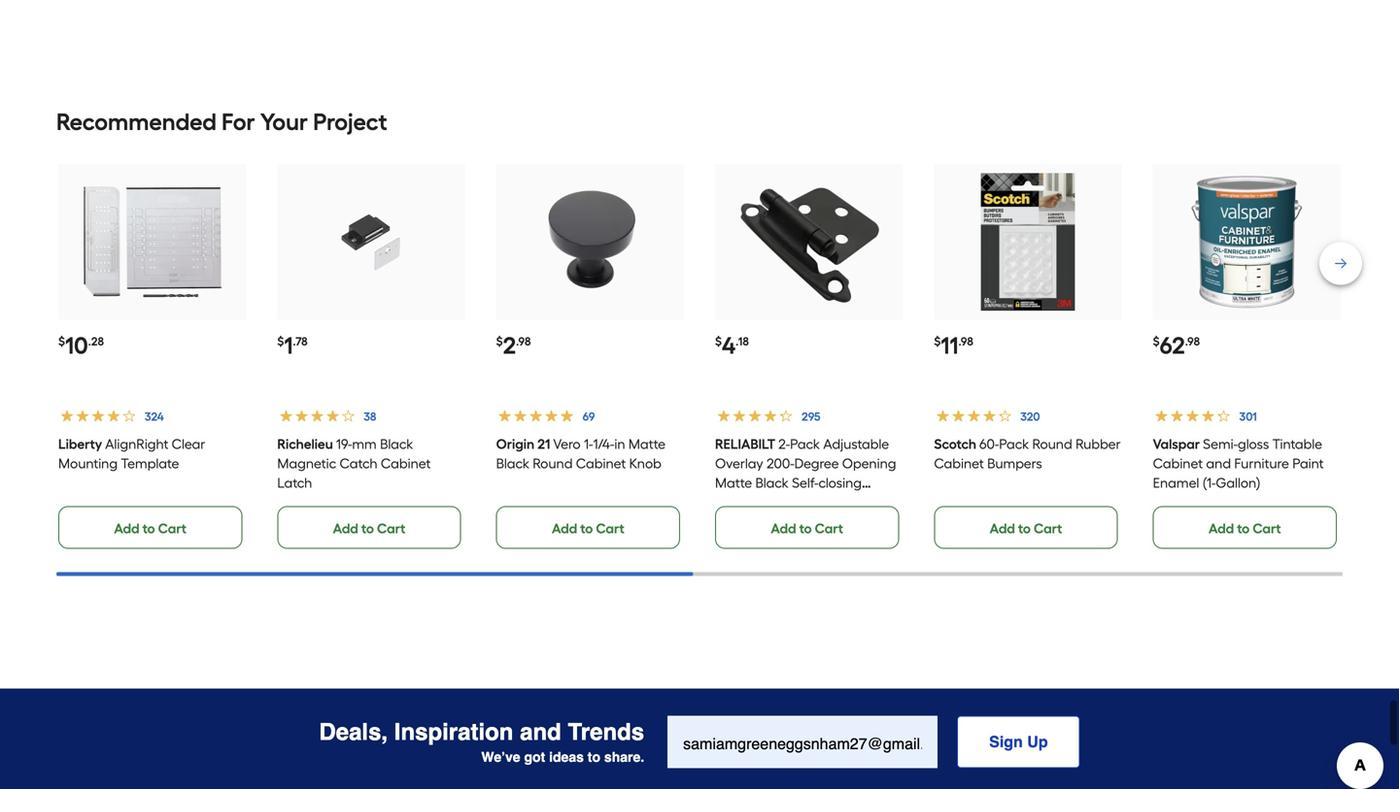 Task type: describe. For each thing, give the bounding box(es) containing it.
gallon)
[[1216, 475, 1261, 492]]

matte inside 2-pack adjustable overlay 200-degree opening matte black self-closing overlay cabinet hinge
[[715, 475, 752, 492]]

$ 10 .28
[[58, 332, 104, 360]]

add to cart for 10
[[114, 521, 187, 537]]

2-
[[778, 436, 790, 453]]

1
[[284, 332, 293, 360]]

liberty alignright clear mounting template image
[[77, 167, 227, 317]]

cart for 11
[[1034, 521, 1062, 537]]

for
[[222, 108, 255, 136]]

add for 2
[[552, 521, 577, 537]]

closing
[[819, 475, 862, 492]]

$ for 10
[[58, 335, 65, 349]]

cabinet inside the 19-mm black magnetic catch cabinet latch
[[381, 456, 431, 472]]

valspar semi-gloss tintable cabinet and furniture paint enamel (1-gallon) image
[[1172, 167, 1322, 317]]

cabinet inside the semi-gloss tintable cabinet and furniture paint enamel (1-gallon)
[[1153, 456, 1203, 472]]

add to cart link for 62
[[1153, 507, 1337, 549]]

to for 1
[[361, 521, 374, 537]]

$ 11 .98
[[934, 332, 973, 360]]

$ for 2
[[496, 335, 503, 349]]

in
[[614, 436, 625, 453]]

pack for 4
[[790, 436, 820, 453]]

sign up button
[[957, 717, 1080, 769]]

add for 4
[[771, 521, 796, 537]]

furniture
[[1234, 456, 1289, 472]]

$ 62 .98
[[1153, 332, 1200, 360]]

opening
[[842, 456, 896, 472]]

project
[[313, 108, 387, 136]]

inspiration
[[394, 720, 513, 746]]

paint
[[1293, 456, 1324, 472]]

cart for 10
[[158, 521, 187, 537]]

black inside the 19-mm black magnetic catch cabinet latch
[[380, 436, 413, 453]]

share.
[[604, 750, 644, 766]]

semi-
[[1203, 436, 1238, 453]]

deals,
[[319, 720, 388, 746]]

cabinet inside 2-pack adjustable overlay 200-degree opening matte black self-closing overlay cabinet hinge
[[767, 495, 817, 511]]

62
[[1160, 332, 1185, 360]]

.28
[[88, 335, 104, 349]]

4 list item
[[715, 165, 903, 549]]

add to cart link for 4
[[715, 507, 899, 549]]

.98 for 11
[[959, 335, 973, 349]]

degree
[[794, 456, 839, 472]]

knob
[[629, 456, 662, 472]]

to for 4
[[799, 521, 812, 537]]

cart for 1
[[377, 521, 406, 537]]

clear
[[172, 436, 205, 453]]

to for 11
[[1018, 521, 1031, 537]]

cart for 4
[[815, 521, 843, 537]]

$ 2 .98
[[496, 332, 531, 360]]

alignright clear mounting template
[[58, 436, 205, 472]]

add to cart for 1
[[333, 521, 406, 537]]

2 list item
[[496, 165, 684, 549]]

cart for 2
[[596, 521, 624, 537]]

Email Address email field
[[668, 717, 938, 769]]

recommended for your project
[[56, 108, 387, 136]]

up
[[1027, 734, 1048, 752]]

your
[[260, 108, 308, 136]]

$ 1 .78
[[277, 332, 308, 360]]

to for 10
[[142, 521, 155, 537]]

template
[[121, 456, 179, 472]]

self-
[[792, 475, 819, 492]]

1/4-
[[593, 436, 614, 453]]

we've
[[481, 750, 520, 766]]

hinge
[[820, 495, 856, 511]]

11 list item
[[934, 165, 1122, 549]]

1-
[[584, 436, 593, 453]]

pack for 11
[[999, 436, 1029, 453]]

$ for 4
[[715, 335, 722, 349]]

cabinet inside the 60-pack round rubber cabinet bumpers
[[934, 456, 984, 472]]

deals, inspiration and trends we've got ideas to share.
[[319, 720, 644, 766]]

add to cart for 62
[[1209, 521, 1281, 537]]

mm
[[352, 436, 377, 453]]

origin 21
[[496, 436, 550, 453]]

2
[[503, 332, 516, 360]]

add to cart for 4
[[771, 521, 843, 537]]

60-pack round rubber cabinet bumpers
[[934, 436, 1121, 472]]

vero
[[553, 436, 581, 453]]

origin
[[496, 436, 535, 453]]

19-
[[336, 436, 352, 453]]

add to cart for 11
[[990, 521, 1062, 537]]

round inside the 60-pack round rubber cabinet bumpers
[[1032, 436, 1072, 453]]

add for 11
[[990, 521, 1015, 537]]

trends
[[568, 720, 644, 746]]

and inside the semi-gloss tintable cabinet and furniture paint enamel (1-gallon)
[[1206, 456, 1231, 472]]



Task type: vqa. For each thing, say whether or not it's contained in the screenshot.
Fresh Christmas Plants link
no



Task type: locate. For each thing, give the bounding box(es) containing it.
add inside 2 list item
[[552, 521, 577, 537]]

cart inside 10 list item
[[158, 521, 187, 537]]

add to cart link down gallon) at the bottom of the page
[[1153, 507, 1337, 549]]

0 horizontal spatial and
[[520, 720, 561, 746]]

4 cart from the left
[[815, 521, 843, 537]]

add to cart down hinge
[[771, 521, 843, 537]]

add for 1
[[333, 521, 358, 537]]

1 .98 from the left
[[516, 335, 531, 349]]

to inside 62 "list item"
[[1237, 521, 1250, 537]]

add down self-
[[771, 521, 796, 537]]

overlay
[[715, 456, 763, 472], [715, 495, 763, 511]]

to inside 1 list item
[[361, 521, 374, 537]]

to for 2
[[580, 521, 593, 537]]

richelieu 19-mm black magnetic catch cabinet latch image
[[296, 167, 446, 317]]

to down template on the bottom of the page
[[142, 521, 155, 537]]

.98 inside $ 11 .98
[[959, 335, 973, 349]]

add to cart link down "catch" in the bottom of the page
[[277, 507, 461, 549]]

add down vero 1-1/4-in matte black round cabinet knob
[[552, 521, 577, 537]]

recommended
[[56, 108, 217, 136]]

.98
[[516, 335, 531, 349], [959, 335, 973, 349], [1185, 335, 1200, 349]]

1 add to cart link from the left
[[58, 507, 242, 549]]

3 $ from the left
[[496, 335, 503, 349]]

matte inside vero 1-1/4-in matte black round cabinet knob
[[629, 436, 666, 453]]

to down the bumpers at the right bottom
[[1018, 521, 1031, 537]]

to down self-
[[799, 521, 812, 537]]

5 cart from the left
[[1034, 521, 1062, 537]]

catch
[[340, 456, 378, 472]]

3 add from the left
[[552, 521, 577, 537]]

gloss
[[1238, 436, 1269, 453]]

magnetic
[[277, 456, 336, 472]]

cabinet
[[381, 456, 431, 472], [576, 456, 626, 472], [934, 456, 984, 472], [1153, 456, 1203, 472], [767, 495, 817, 511]]

scotch 60-pack round rubber cabinet bumpers image
[[953, 167, 1103, 317]]

11
[[941, 332, 959, 360]]

0 vertical spatial and
[[1206, 456, 1231, 472]]

1 vertical spatial round
[[533, 456, 573, 472]]

and inside deals, inspiration and trends we've got ideas to share.
[[520, 720, 561, 746]]

add to cart link inside 4 list item
[[715, 507, 899, 549]]

add to cart link down the bumpers at the right bottom
[[934, 507, 1118, 549]]

3 add to cart link from the left
[[496, 507, 680, 549]]

19-mm black magnetic catch cabinet latch
[[277, 436, 431, 492]]

1 horizontal spatial matte
[[715, 475, 752, 492]]

5 add to cart from the left
[[990, 521, 1062, 537]]

cart inside 2 list item
[[596, 521, 624, 537]]

cart
[[158, 521, 187, 537], [377, 521, 406, 537], [596, 521, 624, 537], [815, 521, 843, 537], [1034, 521, 1062, 537], [1253, 521, 1281, 537]]

.98 for 62
[[1185, 335, 1200, 349]]

60-
[[980, 436, 999, 453]]

1 cart from the left
[[158, 521, 187, 537]]

cart down vero 1-1/4-in matte black round cabinet knob
[[596, 521, 624, 537]]

add to cart link for 1
[[277, 507, 461, 549]]

to down "catch" in the bottom of the page
[[361, 521, 374, 537]]

add to cart link inside 2 list item
[[496, 507, 680, 549]]

matte down reliabilt at the right bottom of the page
[[715, 475, 752, 492]]

.98 inside the $ 2 .98
[[516, 335, 531, 349]]

2 add to cart link from the left
[[277, 507, 461, 549]]

cabinet right "catch" in the bottom of the page
[[381, 456, 431, 472]]

0 horizontal spatial matte
[[629, 436, 666, 453]]

.98 for 2
[[516, 335, 531, 349]]

reliabilt 2-pack adjustable overlay 200-degree opening matte black self-closing overlay cabinet hinge image
[[734, 167, 884, 317]]

add to cart link inside 1 list item
[[277, 507, 461, 549]]

enamel
[[1153, 475, 1199, 492]]

round inside vero 1-1/4-in matte black round cabinet knob
[[533, 456, 573, 472]]

$ inside $ 11 .98
[[934, 335, 941, 349]]

$
[[58, 335, 65, 349], [277, 335, 284, 349], [496, 335, 503, 349], [715, 335, 722, 349], [934, 335, 941, 349], [1153, 335, 1160, 349]]

tintable
[[1273, 436, 1322, 453]]

3 add to cart from the left
[[552, 521, 624, 537]]

6 cart from the left
[[1253, 521, 1281, 537]]

add to cart inside 10 list item
[[114, 521, 187, 537]]

add to cart inside 4 list item
[[771, 521, 843, 537]]

add inside '11' list item
[[990, 521, 1015, 537]]

to inside deals, inspiration and trends we've got ideas to share.
[[588, 750, 601, 766]]

to inside 2 list item
[[580, 521, 593, 537]]

to down gallon) at the bottom of the page
[[1237, 521, 1250, 537]]

black inside vero 1-1/4-in matte black round cabinet knob
[[496, 456, 529, 472]]

2 vertical spatial black
[[756, 475, 789, 492]]

6 add to cart from the left
[[1209, 521, 1281, 537]]

5 add to cart link from the left
[[934, 507, 1118, 549]]

add to cart inside 2 list item
[[552, 521, 624, 537]]

$ for 62
[[1153, 335, 1160, 349]]

to
[[142, 521, 155, 537], [361, 521, 374, 537], [580, 521, 593, 537], [799, 521, 812, 537], [1018, 521, 1031, 537], [1237, 521, 1250, 537], [588, 750, 601, 766]]

liberty
[[58, 436, 102, 453]]

sign
[[989, 734, 1023, 752]]

4
[[722, 332, 736, 360]]

cabinet down self-
[[767, 495, 817, 511]]

and up got
[[520, 720, 561, 746]]

.78
[[293, 335, 308, 349]]

0 horizontal spatial round
[[533, 456, 573, 472]]

add to cart down the bumpers at the right bottom
[[990, 521, 1062, 537]]

black down "200-"
[[756, 475, 789, 492]]

0 vertical spatial round
[[1032, 436, 1072, 453]]

add to cart link inside '11' list item
[[934, 507, 1118, 549]]

0 horizontal spatial pack
[[790, 436, 820, 453]]

recommended for your project heading
[[56, 102, 1343, 141]]

latch
[[277, 475, 312, 492]]

add to cart link inside 10 list item
[[58, 507, 242, 549]]

to inside 4 list item
[[799, 521, 812, 537]]

$ inside $ 1 .78
[[277, 335, 284, 349]]

mounting
[[58, 456, 118, 472]]

add inside 62 "list item"
[[1209, 521, 1234, 537]]

4 add to cart link from the left
[[715, 507, 899, 549]]

add to cart link for 10
[[58, 507, 242, 549]]

$ for 11
[[934, 335, 941, 349]]

1 add to cart from the left
[[114, 521, 187, 537]]

2 $ from the left
[[277, 335, 284, 349]]

0 horizontal spatial .98
[[516, 335, 531, 349]]

matte
[[629, 436, 666, 453], [715, 475, 752, 492]]

add inside 1 list item
[[333, 521, 358, 537]]

add to cart link inside 62 "list item"
[[1153, 507, 1337, 549]]

4 $ from the left
[[715, 335, 722, 349]]

add inside 10 list item
[[114, 521, 139, 537]]

1 vertical spatial matte
[[715, 475, 752, 492]]

4 add from the left
[[771, 521, 796, 537]]

pack up degree
[[790, 436, 820, 453]]

2-pack adjustable overlay 200-degree opening matte black self-closing overlay cabinet hinge
[[715, 436, 896, 511]]

1 pack from the left
[[790, 436, 820, 453]]

1 overlay from the top
[[715, 456, 763, 472]]

sign up
[[989, 734, 1048, 752]]

add to cart
[[114, 521, 187, 537], [333, 521, 406, 537], [552, 521, 624, 537], [771, 521, 843, 537], [990, 521, 1062, 537], [1209, 521, 1281, 537]]

1 horizontal spatial black
[[496, 456, 529, 472]]

1 list item
[[277, 165, 465, 549]]

adjustable
[[823, 436, 889, 453]]

cabinet inside vero 1-1/4-in matte black round cabinet knob
[[576, 456, 626, 472]]

pack inside the 60-pack round rubber cabinet bumpers
[[999, 436, 1029, 453]]

0 vertical spatial matte
[[629, 436, 666, 453]]

1 horizontal spatial pack
[[999, 436, 1029, 453]]

vero 1-1/4-in matte black round cabinet knob
[[496, 436, 666, 472]]

add inside 4 list item
[[771, 521, 796, 537]]

2 .98 from the left
[[959, 335, 973, 349]]

1 vertical spatial and
[[520, 720, 561, 746]]

black
[[380, 436, 413, 453], [496, 456, 529, 472], [756, 475, 789, 492]]

to right ideas
[[588, 750, 601, 766]]

200-
[[767, 456, 794, 472]]

add for 10
[[114, 521, 139, 537]]

ideas
[[549, 750, 584, 766]]

cart down "catch" in the bottom of the page
[[377, 521, 406, 537]]

pack inside 2-pack adjustable overlay 200-degree opening matte black self-closing overlay cabinet hinge
[[790, 436, 820, 453]]

0 horizontal spatial black
[[380, 436, 413, 453]]

1 horizontal spatial round
[[1032, 436, 1072, 453]]

2 cart from the left
[[377, 521, 406, 537]]

$ 4 .18
[[715, 332, 749, 360]]

1 vertical spatial overlay
[[715, 495, 763, 511]]

0 vertical spatial overlay
[[715, 456, 763, 472]]

add to cart down vero 1-1/4-in matte black round cabinet knob
[[552, 521, 624, 537]]

$ for 1
[[277, 335, 284, 349]]

bumpers
[[987, 456, 1042, 472]]

cart down the bumpers at the right bottom
[[1034, 521, 1062, 537]]

add to cart down template on the bottom of the page
[[114, 521, 187, 537]]

(1-
[[1203, 475, 1216, 492]]

2 add to cart from the left
[[333, 521, 406, 537]]

and
[[1206, 456, 1231, 472], [520, 720, 561, 746]]

black down origin
[[496, 456, 529, 472]]

sign up form
[[668, 717, 1080, 769]]

and down "semi-"
[[1206, 456, 1231, 472]]

add to cart down "catch" in the bottom of the page
[[333, 521, 406, 537]]

62 list item
[[1153, 165, 1341, 549]]

10 list item
[[58, 165, 246, 549]]

add to cart inside '11' list item
[[990, 521, 1062, 537]]

add for 62
[[1209, 521, 1234, 537]]

5 add from the left
[[990, 521, 1015, 537]]

pack up the bumpers at the right bottom
[[999, 436, 1029, 453]]

add
[[114, 521, 139, 537], [333, 521, 358, 537], [552, 521, 577, 537], [771, 521, 796, 537], [990, 521, 1015, 537], [1209, 521, 1234, 537]]

cart for 62
[[1253, 521, 1281, 537]]

.18
[[736, 335, 749, 349]]

round
[[1032, 436, 1072, 453], [533, 456, 573, 472]]

add down the bumpers at the right bottom
[[990, 521, 1015, 537]]

add to cart link down vero 1-1/4-in matte black round cabinet knob
[[496, 507, 680, 549]]

0 vertical spatial black
[[380, 436, 413, 453]]

cart inside 4 list item
[[815, 521, 843, 537]]

cabinet down 1/4-
[[576, 456, 626, 472]]

round down "21"
[[533, 456, 573, 472]]

4 add to cart from the left
[[771, 521, 843, 537]]

$ inside $ 62 .98
[[1153, 335, 1160, 349]]

1 vertical spatial black
[[496, 456, 529, 472]]

5 $ from the left
[[934, 335, 941, 349]]

6 add from the left
[[1209, 521, 1234, 537]]

reliabilt
[[715, 436, 775, 453]]

2 add from the left
[[333, 521, 358, 537]]

$ inside the $ 2 .98
[[496, 335, 503, 349]]

add to cart for 2
[[552, 521, 624, 537]]

to for 62
[[1237, 521, 1250, 537]]

black inside 2-pack adjustable overlay 200-degree opening matte black self-closing overlay cabinet hinge
[[756, 475, 789, 492]]

scotch
[[934, 436, 977, 453]]

6 $ from the left
[[1153, 335, 1160, 349]]

to down vero 1-1/4-in matte black round cabinet knob
[[580, 521, 593, 537]]

add to cart link down self-
[[715, 507, 899, 549]]

add to cart link
[[58, 507, 242, 549], [277, 507, 461, 549], [496, 507, 680, 549], [715, 507, 899, 549], [934, 507, 1118, 549], [1153, 507, 1337, 549]]

black right mm
[[380, 436, 413, 453]]

cart down template on the bottom of the page
[[158, 521, 187, 537]]

1 add from the left
[[114, 521, 139, 537]]

2 horizontal spatial black
[[756, 475, 789, 492]]

10
[[65, 332, 88, 360]]

3 .98 from the left
[[1185, 335, 1200, 349]]

to inside '11' list item
[[1018, 521, 1031, 537]]

add to cart link for 11
[[934, 507, 1118, 549]]

21
[[538, 436, 550, 453]]

add down the 19-mm black magnetic catch cabinet latch at the bottom left
[[333, 521, 358, 537]]

to inside 10 list item
[[142, 521, 155, 537]]

1 horizontal spatial .98
[[959, 335, 973, 349]]

$ inside $ 10 .28
[[58, 335, 65, 349]]

1 horizontal spatial and
[[1206, 456, 1231, 472]]

cart inside 1 list item
[[377, 521, 406, 537]]

cabinet down scotch
[[934, 456, 984, 472]]

add to cart down gallon) at the bottom of the page
[[1209, 521, 1281, 537]]

matte up knob
[[629, 436, 666, 453]]

alignright
[[105, 436, 168, 453]]

2 overlay from the top
[[715, 495, 763, 511]]

got
[[524, 750, 545, 766]]

cart inside 62 "list item"
[[1253, 521, 1281, 537]]

cabinet down valspar
[[1153, 456, 1203, 472]]

valspar
[[1153, 436, 1200, 453]]

pack
[[790, 436, 820, 453], [999, 436, 1029, 453]]

semi-gloss tintable cabinet and furniture paint enamel (1-gallon)
[[1153, 436, 1324, 492]]

round up the bumpers at the right bottom
[[1032, 436, 1072, 453]]

add to cart inside 1 list item
[[333, 521, 406, 537]]

3 cart from the left
[[596, 521, 624, 537]]

2 pack from the left
[[999, 436, 1029, 453]]

.98 inside $ 62 .98
[[1185, 335, 1200, 349]]

add to cart link down template on the bottom of the page
[[58, 507, 242, 549]]

rubber
[[1076, 436, 1121, 453]]

origin 21 vero 1-1/4-in matte black round cabinet knob image
[[515, 167, 665, 317]]

2 horizontal spatial .98
[[1185, 335, 1200, 349]]

richelieu
[[277, 436, 333, 453]]

6 add to cart link from the left
[[1153, 507, 1337, 549]]

cart inside '11' list item
[[1034, 521, 1062, 537]]

1 $ from the left
[[58, 335, 65, 349]]

cart down hinge
[[815, 521, 843, 537]]

add down template on the bottom of the page
[[114, 521, 139, 537]]

$ inside $ 4 .18
[[715, 335, 722, 349]]

add to cart inside 62 "list item"
[[1209, 521, 1281, 537]]

cart down gallon) at the bottom of the page
[[1253, 521, 1281, 537]]

add down '(1-'
[[1209, 521, 1234, 537]]

add to cart link for 2
[[496, 507, 680, 549]]



